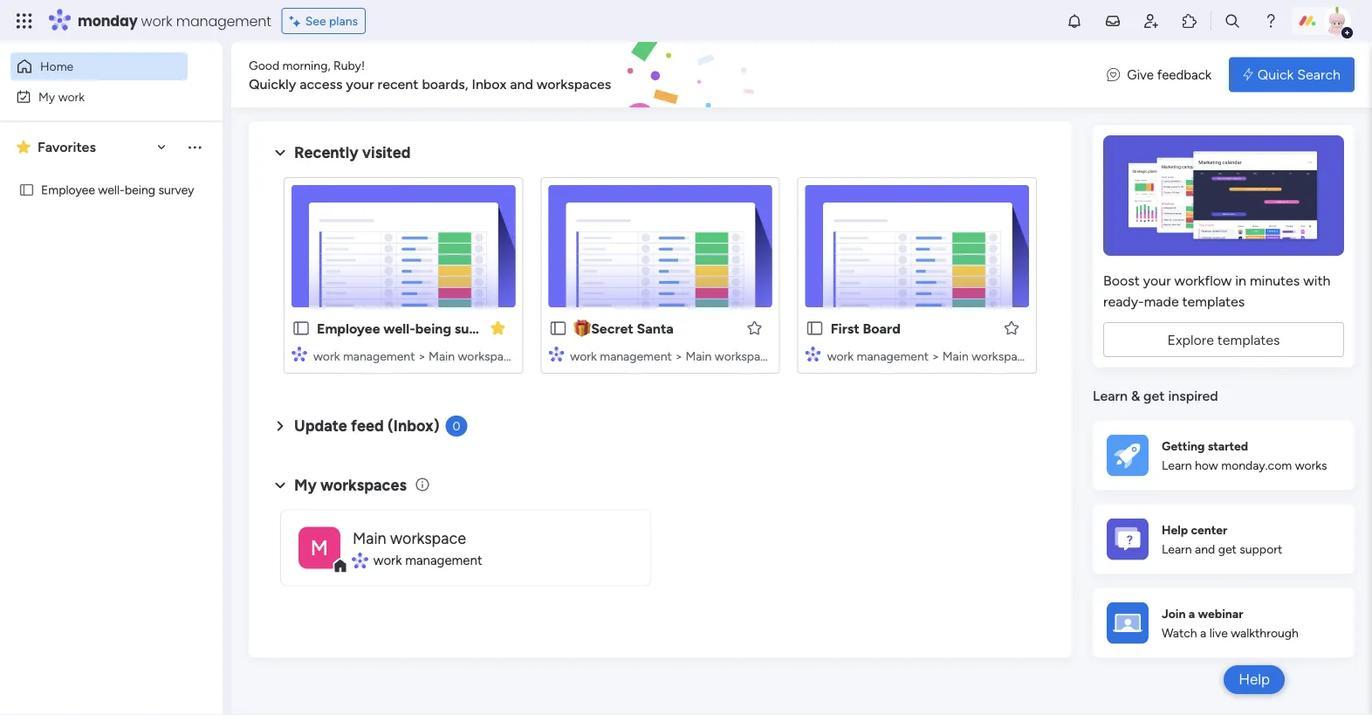 Task type: locate. For each thing, give the bounding box(es) containing it.
employee well-being survey inside quick search results list box
[[317, 320, 498, 337]]

0 vertical spatial well-
[[98, 183, 125, 197]]

0 horizontal spatial well-
[[98, 183, 125, 197]]

work up update
[[314, 348, 340, 363]]

1 horizontal spatial and
[[1196, 542, 1216, 557]]

home button
[[10, 52, 188, 80]]

being for public board image for remove from favorites "image"
[[416, 320, 452, 337]]

0 horizontal spatial survey
[[158, 183, 194, 197]]

0 vertical spatial learn
[[1094, 388, 1128, 404]]

employee well-being survey inside employee well-being survey list box
[[41, 183, 194, 197]]

management for first board
[[857, 348, 929, 363]]

1 horizontal spatial your
[[1144, 272, 1172, 289]]

learn down getting
[[1163, 458, 1193, 473]]

0 vertical spatial a
[[1189, 606, 1196, 621]]

recently
[[294, 143, 359, 162]]

1 horizontal spatial add to favorites image
[[1004, 319, 1021, 337]]

work down home
[[58, 89, 85, 104]]

main for first board
[[943, 348, 969, 363]]

monday.com
[[1222, 458, 1293, 473]]

management down the main workspace
[[405, 553, 483, 568]]

favorites
[[38, 139, 96, 155]]

management up the feed
[[343, 348, 415, 363]]

add to favorites image for 🎁 secret santa
[[746, 319, 764, 337]]

0 horizontal spatial add to favorites image
[[746, 319, 764, 337]]

and right inbox
[[510, 76, 534, 92]]

> for being
[[418, 348, 426, 363]]

2 vertical spatial learn
[[1163, 542, 1193, 557]]

inspired
[[1169, 388, 1219, 404]]

0 horizontal spatial a
[[1189, 606, 1196, 621]]

workspace
[[458, 348, 517, 363], [715, 348, 774, 363], [972, 348, 1031, 363], [390, 529, 466, 547]]

templates inside boost your workflow in minutes with ready-made templates
[[1183, 293, 1246, 310]]

2 work management > main workspace from the left
[[571, 348, 774, 363]]

1 horizontal spatial a
[[1201, 626, 1207, 641]]

3 > from the left
[[932, 348, 940, 363]]

main for employee well-being survey
[[429, 348, 455, 363]]

🎁 secret santa
[[574, 320, 674, 337]]

v2 star 2 image
[[17, 137, 31, 158]]

get down center
[[1219, 542, 1237, 557]]

0 horizontal spatial being
[[125, 183, 155, 197]]

good morning, ruby! quickly access your recent boards, inbox and workspaces
[[249, 58, 612, 92]]

secret
[[591, 320, 634, 337]]

1 vertical spatial your
[[1144, 272, 1172, 289]]

0 horizontal spatial help
[[1163, 522, 1189, 537]]

1 vertical spatial templates
[[1218, 331, 1281, 348]]

0 vertical spatial help
[[1163, 522, 1189, 537]]

workspaces right inbox
[[537, 76, 612, 92]]

inbox
[[472, 76, 507, 92]]

quick search
[[1258, 66, 1342, 83]]

help image
[[1263, 12, 1280, 30]]

templates right explore
[[1218, 331, 1281, 348]]

2 add to favorites image from the left
[[1004, 319, 1021, 337]]

management down board
[[857, 348, 929, 363]]

1 vertical spatial employee well-being survey
[[317, 320, 498, 337]]

being left remove from favorites "image"
[[416, 320, 452, 337]]

first board
[[831, 320, 901, 337]]

2 horizontal spatial >
[[932, 348, 940, 363]]

employee inside quick search results list box
[[317, 320, 380, 337]]

a
[[1189, 606, 1196, 621], [1201, 626, 1207, 641]]

work management > main workspace down board
[[828, 348, 1031, 363]]

2 > from the left
[[675, 348, 683, 363]]

1 horizontal spatial well-
[[384, 320, 416, 337]]

help inside button
[[1239, 671, 1271, 689]]

workspace for 🎁 secret santa
[[715, 348, 774, 363]]

templates down workflow
[[1183, 293, 1246, 310]]

templates image image
[[1109, 135, 1340, 256]]

0 vertical spatial survey
[[158, 183, 194, 197]]

learn inside "help center learn and get support"
[[1163, 542, 1193, 557]]

1 horizontal spatial work management > main workspace
[[571, 348, 774, 363]]

get
[[1144, 388, 1166, 404], [1219, 542, 1237, 557]]

being inside quick search results list box
[[416, 320, 452, 337]]

0 horizontal spatial get
[[1144, 388, 1166, 404]]

learn left "&"
[[1094, 388, 1128, 404]]

made
[[1145, 293, 1180, 310]]

get right "&"
[[1144, 388, 1166, 404]]

1 horizontal spatial >
[[675, 348, 683, 363]]

minutes
[[1251, 272, 1301, 289]]

1 horizontal spatial being
[[416, 320, 452, 337]]

0 horizontal spatial my
[[38, 89, 55, 104]]

a left live
[[1201, 626, 1207, 641]]

0 horizontal spatial and
[[510, 76, 534, 92]]

employee well-being survey
[[41, 183, 194, 197], [317, 320, 498, 337]]

visited
[[362, 143, 411, 162]]

survey
[[158, 183, 194, 197], [455, 320, 498, 337]]

support
[[1240, 542, 1283, 557]]

0 horizontal spatial employee well-being survey
[[41, 183, 194, 197]]

1 vertical spatial being
[[416, 320, 452, 337]]

0 vertical spatial and
[[510, 76, 534, 92]]

work inside my work button
[[58, 89, 85, 104]]

learn & get inspired
[[1094, 388, 1219, 404]]

1 vertical spatial well-
[[384, 320, 416, 337]]

0 vertical spatial templates
[[1183, 293, 1246, 310]]

0 horizontal spatial work management > main workspace
[[314, 348, 517, 363]]

work management > main workspace
[[314, 348, 517, 363], [571, 348, 774, 363], [828, 348, 1031, 363]]

quick
[[1258, 66, 1295, 83]]

1 horizontal spatial public board image
[[292, 319, 311, 338]]

monday
[[78, 11, 138, 31]]

work management > main workspace for being
[[314, 348, 517, 363]]

1 vertical spatial my
[[294, 476, 317, 495]]

explore templates
[[1168, 331, 1281, 348]]

workspaces down "update feed (inbox)"
[[321, 476, 407, 495]]

public board image
[[18, 182, 35, 198], [292, 319, 311, 338], [549, 319, 568, 338]]

explore
[[1168, 331, 1215, 348]]

0 vertical spatial workspaces
[[537, 76, 612, 92]]

0 horizontal spatial employee
[[41, 183, 95, 197]]

favorites options image
[[186, 138, 204, 156]]

invite members image
[[1143, 12, 1161, 30]]

well-
[[98, 183, 125, 197], [384, 320, 416, 337]]

1 vertical spatial employee
[[317, 320, 380, 337]]

recently visited
[[294, 143, 411, 162]]

2 horizontal spatial public board image
[[549, 319, 568, 338]]

quickly
[[249, 76, 296, 92]]

a right 'join'
[[1189, 606, 1196, 621]]

help left center
[[1163, 522, 1189, 537]]

1 vertical spatial learn
[[1163, 458, 1193, 473]]

0
[[453, 419, 461, 434]]

1 vertical spatial help
[[1239, 671, 1271, 689]]

2 horizontal spatial work management > main workspace
[[828, 348, 1031, 363]]

my for my work
[[38, 89, 55, 104]]

1 add to favorites image from the left
[[746, 319, 764, 337]]

center
[[1192, 522, 1228, 537]]

1 vertical spatial a
[[1201, 626, 1207, 641]]

work down 🎁
[[571, 348, 597, 363]]

1 vertical spatial workspaces
[[321, 476, 407, 495]]

quick search results list box
[[270, 163, 1052, 395]]

add to favorites image
[[746, 319, 764, 337], [1004, 319, 1021, 337]]

v2 bolt switch image
[[1244, 65, 1254, 84]]

0 horizontal spatial workspaces
[[321, 476, 407, 495]]

templates
[[1183, 293, 1246, 310], [1218, 331, 1281, 348]]

your inside boost your workflow in minutes with ready-made templates
[[1144, 272, 1172, 289]]

0 vertical spatial my
[[38, 89, 55, 104]]

my
[[38, 89, 55, 104], [294, 476, 317, 495]]

1 horizontal spatial employee
[[317, 320, 380, 337]]

boost
[[1104, 272, 1141, 289]]

being for public board image inside the employee well-being survey list box
[[125, 183, 155, 197]]

well- inside list box
[[98, 183, 125, 197]]

my inside button
[[38, 89, 55, 104]]

1 horizontal spatial employee well-being survey
[[317, 320, 498, 337]]

help button
[[1225, 666, 1286, 694]]

1 horizontal spatial help
[[1239, 671, 1271, 689]]

being
[[125, 183, 155, 197], [416, 320, 452, 337]]

0 horizontal spatial >
[[418, 348, 426, 363]]

workspaces
[[537, 76, 612, 92], [321, 476, 407, 495]]

open update feed (inbox) image
[[270, 416, 291, 437]]

with
[[1304, 272, 1331, 289]]

learn down center
[[1163, 542, 1193, 557]]

ruby anderson image
[[1324, 7, 1352, 35]]

1 horizontal spatial workspaces
[[537, 76, 612, 92]]

my right 'close my workspaces' 'image'
[[294, 476, 317, 495]]

management
[[176, 11, 271, 31], [343, 348, 415, 363], [600, 348, 672, 363], [857, 348, 929, 363], [405, 553, 483, 568]]

help down walkthrough
[[1239, 671, 1271, 689]]

work management > main workspace up the (inbox)
[[314, 348, 517, 363]]

learn for help
[[1163, 542, 1193, 557]]

my for my workspaces
[[294, 476, 317, 495]]

and
[[510, 76, 534, 92], [1196, 542, 1216, 557]]

v2 user feedback image
[[1108, 65, 1121, 85]]

1 > from the left
[[418, 348, 426, 363]]

learn
[[1094, 388, 1128, 404], [1163, 458, 1193, 473], [1163, 542, 1193, 557]]

work
[[141, 11, 173, 31], [58, 89, 85, 104], [314, 348, 340, 363], [571, 348, 597, 363], [828, 348, 854, 363], [374, 553, 402, 568]]

your down ruby!
[[346, 76, 374, 92]]

0 vertical spatial being
[[125, 183, 155, 197]]

1 horizontal spatial get
[[1219, 542, 1237, 557]]

employee
[[41, 183, 95, 197], [317, 320, 380, 337]]

employee inside list box
[[41, 183, 95, 197]]

your
[[346, 76, 374, 92], [1144, 272, 1172, 289]]

>
[[418, 348, 426, 363], [675, 348, 683, 363], [932, 348, 940, 363]]

&
[[1132, 388, 1141, 404]]

1 vertical spatial get
[[1219, 542, 1237, 557]]

0 vertical spatial your
[[346, 76, 374, 92]]

monday work management
[[78, 11, 271, 31]]

my down home
[[38, 89, 55, 104]]

join a webinar element
[[1094, 588, 1356, 658]]

1 horizontal spatial my
[[294, 476, 317, 495]]

and down center
[[1196, 542, 1216, 557]]

favorites button
[[12, 132, 174, 162]]

1 work management > main workspace from the left
[[314, 348, 517, 363]]

started
[[1209, 438, 1249, 453]]

management down 🎁 secret santa
[[600, 348, 672, 363]]

workspace image
[[299, 527, 341, 569]]

work management > main workspace down santa
[[571, 348, 774, 363]]

see plans button
[[282, 8, 366, 34]]

learn inside the getting started learn how monday.com works
[[1163, 458, 1193, 473]]

my workspaces
[[294, 476, 407, 495]]

1 horizontal spatial survey
[[455, 320, 498, 337]]

help
[[1163, 522, 1189, 537], [1239, 671, 1271, 689]]

main
[[429, 348, 455, 363], [686, 348, 712, 363], [943, 348, 969, 363], [353, 529, 387, 547]]

1 vertical spatial survey
[[455, 320, 498, 337]]

feedback
[[1158, 67, 1212, 82]]

0 horizontal spatial your
[[346, 76, 374, 92]]

access
[[300, 76, 343, 92]]

0 vertical spatial employee
[[41, 183, 95, 197]]

being inside list box
[[125, 183, 155, 197]]

your up the made
[[1144, 272, 1172, 289]]

help inside "help center learn and get support"
[[1163, 522, 1189, 537]]

help for help center learn and get support
[[1163, 522, 1189, 537]]

good
[[249, 58, 280, 72]]

0 horizontal spatial public board image
[[18, 182, 35, 198]]

1 vertical spatial and
[[1196, 542, 1216, 557]]

my work button
[[10, 83, 188, 110]]

live
[[1210, 626, 1229, 641]]

0 vertical spatial employee well-being survey
[[41, 183, 194, 197]]

being down the favorites button
[[125, 183, 155, 197]]



Task type: describe. For each thing, give the bounding box(es) containing it.
work management
[[374, 553, 483, 568]]

update
[[294, 417, 347, 435]]

public board image for add to favorites icon associated with 🎁 secret santa
[[549, 319, 568, 338]]

search everything image
[[1225, 12, 1242, 30]]

work down the main workspace
[[374, 553, 402, 568]]

help center element
[[1094, 504, 1356, 574]]

and inside "good morning, ruby! quickly access your recent boards, inbox and workspaces"
[[510, 76, 534, 92]]

home
[[40, 59, 74, 74]]

employee well-being survey list box
[[0, 171, 223, 310]]

close my workspaces image
[[270, 475, 291, 496]]

in
[[1236, 272, 1247, 289]]

notifications image
[[1066, 12, 1084, 30]]

explore templates button
[[1104, 322, 1345, 357]]

your inside "good morning, ruby! quickly access your recent boards, inbox and workspaces"
[[346, 76, 374, 92]]

work down first
[[828, 348, 854, 363]]

board
[[863, 320, 901, 337]]

public board image for remove from favorites "image"
[[292, 319, 311, 338]]

get inside "help center learn and get support"
[[1219, 542, 1237, 557]]

works
[[1296, 458, 1328, 473]]

plans
[[329, 14, 358, 28]]

> for santa
[[675, 348, 683, 363]]

quick search button
[[1230, 57, 1356, 92]]

public board image inside employee well-being survey list box
[[18, 182, 35, 198]]

management for employee well-being survey
[[343, 348, 415, 363]]

ruby!
[[334, 58, 365, 72]]

workspace for first board
[[972, 348, 1031, 363]]

apps image
[[1182, 12, 1199, 30]]

main for 🎁 secret santa
[[686, 348, 712, 363]]

boost your workflow in minutes with ready-made templates
[[1104, 272, 1331, 310]]

survey inside list box
[[158, 183, 194, 197]]

add to favorites image for first board
[[1004, 319, 1021, 337]]

help for help
[[1239, 671, 1271, 689]]

templates inside button
[[1218, 331, 1281, 348]]

workspaces inside "good morning, ruby! quickly access your recent boards, inbox and workspaces"
[[537, 76, 612, 92]]

workspace for employee well-being survey
[[458, 348, 517, 363]]

watch
[[1163, 626, 1198, 641]]

management for 🎁 secret santa
[[600, 348, 672, 363]]

give
[[1128, 67, 1155, 82]]

inbox image
[[1105, 12, 1122, 30]]

3 work management > main workspace from the left
[[828, 348, 1031, 363]]

recent
[[378, 76, 419, 92]]

🎁
[[574, 320, 588, 337]]

survey inside quick search results list box
[[455, 320, 498, 337]]

morning,
[[283, 58, 331, 72]]

main workspace
[[353, 529, 466, 547]]

ready-
[[1104, 293, 1145, 310]]

feed
[[351, 417, 384, 435]]

getting started element
[[1094, 421, 1356, 490]]

boards,
[[422, 76, 469, 92]]

first
[[831, 320, 860, 337]]

give feedback
[[1128, 67, 1212, 82]]

how
[[1196, 458, 1219, 473]]

see plans
[[305, 14, 358, 28]]

join a webinar watch a live walkthrough
[[1163, 606, 1299, 641]]

learn for getting
[[1163, 458, 1193, 473]]

see
[[305, 14, 326, 28]]

join
[[1163, 606, 1187, 621]]

santa
[[637, 320, 674, 337]]

webinar
[[1199, 606, 1244, 621]]

workflow
[[1175, 272, 1233, 289]]

well- inside quick search results list box
[[384, 320, 416, 337]]

getting started learn how monday.com works
[[1163, 438, 1328, 473]]

close recently visited image
[[270, 142, 291, 163]]

work management > main workspace for santa
[[571, 348, 774, 363]]

select product image
[[16, 12, 33, 30]]

(inbox)
[[388, 417, 440, 435]]

management up good
[[176, 11, 271, 31]]

getting
[[1163, 438, 1206, 453]]

and inside "help center learn and get support"
[[1196, 542, 1216, 557]]

0 vertical spatial get
[[1144, 388, 1166, 404]]

work right monday
[[141, 11, 173, 31]]

my work
[[38, 89, 85, 104]]

search
[[1298, 66, 1342, 83]]

m
[[311, 535, 329, 561]]

walkthrough
[[1232, 626, 1299, 641]]

update feed (inbox)
[[294, 417, 440, 435]]

public board image
[[806, 319, 825, 338]]

remove from favorites image
[[489, 319, 507, 337]]

help center learn and get support
[[1163, 522, 1283, 557]]



Task type: vqa. For each thing, say whether or not it's contained in the screenshot.
GO TO WORKFORMS
no



